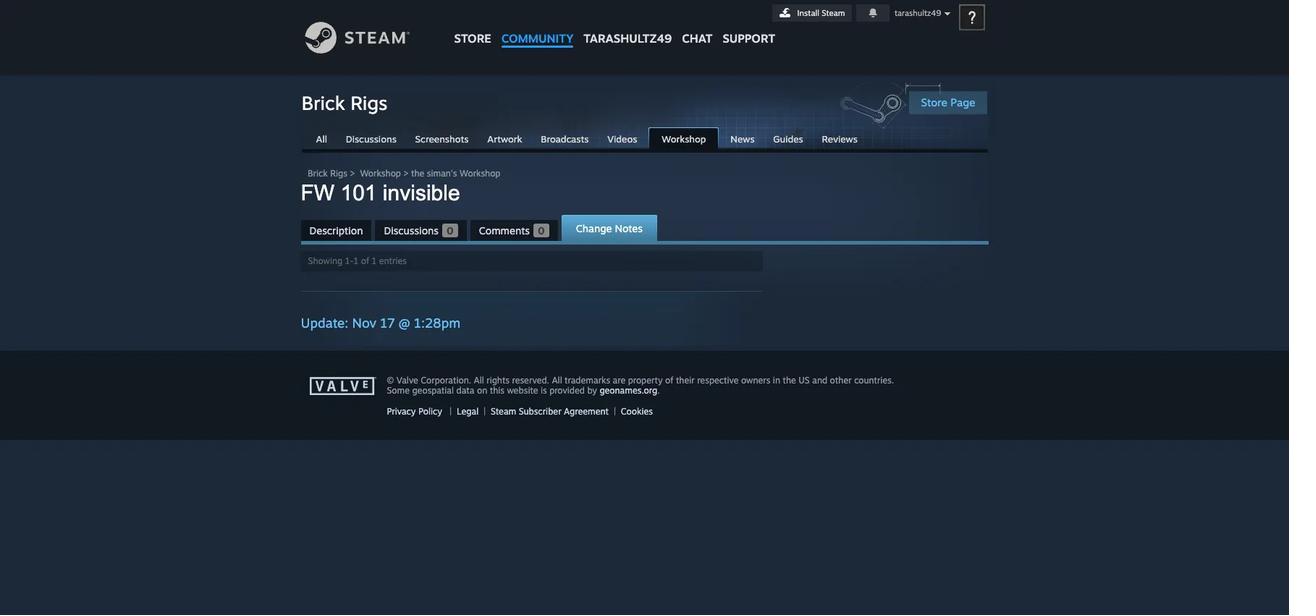 Task type: locate. For each thing, give the bounding box(es) containing it.
> up invisible
[[404, 168, 409, 179]]

1 horizontal spatial of
[[666, 375, 674, 386]]

©
[[387, 375, 394, 386]]

1 horizontal spatial rigs
[[351, 91, 388, 114]]

reserved.
[[512, 375, 550, 386]]

siman's
[[427, 168, 457, 179]]

1 0 from the left
[[447, 225, 454, 237]]

0 vertical spatial the
[[411, 168, 425, 179]]

rigs
[[351, 91, 388, 114], [330, 168, 348, 179]]

1 horizontal spatial all
[[474, 375, 484, 386]]

steam right install
[[822, 8, 846, 18]]

> up 101
[[350, 168, 355, 179]]

| left "cookies" link
[[614, 406, 616, 417]]

of right 1-
[[361, 256, 369, 267]]

1 horizontal spatial workshop
[[460, 168, 501, 179]]

notes
[[615, 222, 643, 235]]

0 vertical spatial discussions
[[346, 133, 397, 145]]

tarashultz49
[[895, 8, 942, 18], [584, 31, 672, 46]]

1 horizontal spatial the
[[783, 375, 797, 386]]

owners
[[742, 375, 771, 386]]

workshop
[[662, 133, 707, 145], [360, 168, 401, 179], [460, 168, 501, 179]]

brick rigs > workshop > the siman's workshop
[[308, 168, 501, 179]]

1 vertical spatial the
[[783, 375, 797, 386]]

1 right showing
[[354, 256, 359, 267]]

brick up all link
[[302, 91, 345, 114]]

valve logo image
[[310, 377, 379, 396]]

change notes link
[[562, 215, 658, 241]]

2 horizontal spatial |
[[614, 406, 616, 417]]

0 horizontal spatial |
[[450, 406, 452, 417]]

some
[[387, 385, 410, 396]]

by
[[588, 385, 597, 396]]

1 horizontal spatial 1
[[372, 256, 377, 267]]

0 right the comments
[[538, 225, 545, 237]]

2 horizontal spatial workshop
[[662, 133, 707, 145]]

rigs for brick rigs
[[351, 91, 388, 114]]

1 horizontal spatial workshop link
[[649, 127, 720, 151]]

0 down invisible
[[447, 225, 454, 237]]

0 horizontal spatial the
[[411, 168, 425, 179]]

| right legal link
[[484, 406, 486, 417]]

workshop right siman's
[[460, 168, 501, 179]]

videos
[[608, 133, 638, 145]]

0
[[447, 225, 454, 237], [538, 225, 545, 237]]

0 horizontal spatial >
[[350, 168, 355, 179]]

1 > from the left
[[350, 168, 355, 179]]

steam
[[822, 8, 846, 18], [491, 406, 517, 417]]

0 horizontal spatial tarashultz49
[[584, 31, 672, 46]]

their
[[676, 375, 695, 386]]

1 1 from the left
[[354, 256, 359, 267]]

workshop link up fw 101 invisible
[[360, 168, 401, 179]]

property
[[628, 375, 663, 386]]

steam down this
[[491, 406, 517, 417]]

2 0 from the left
[[538, 225, 545, 237]]

brick up fw
[[308, 168, 328, 179]]

0 horizontal spatial rigs
[[330, 168, 348, 179]]

comments
[[479, 225, 530, 237]]

all up brick rigs link
[[316, 133, 327, 145]]

1-
[[345, 256, 354, 267]]

0 vertical spatial steam
[[822, 8, 846, 18]]

is
[[541, 385, 547, 396]]

.
[[658, 385, 660, 396]]

0 horizontal spatial of
[[361, 256, 369, 267]]

workshop left news
[[662, 133, 707, 145]]

discussions up entries
[[384, 225, 439, 237]]

change
[[576, 222, 612, 235]]

1 | from the left
[[450, 406, 452, 417]]

workshop link left news
[[649, 127, 720, 151]]

on
[[477, 385, 488, 396]]

all
[[316, 133, 327, 145], [474, 375, 484, 386], [552, 375, 563, 386]]

workshop up fw 101 invisible
[[360, 168, 401, 179]]

other
[[830, 375, 852, 386]]

0 vertical spatial tarashultz49
[[895, 8, 942, 18]]

1 vertical spatial of
[[666, 375, 674, 386]]

rigs for brick rigs > workshop > the siman's workshop
[[330, 168, 348, 179]]

1 vertical spatial rigs
[[330, 168, 348, 179]]

1 vertical spatial tarashultz49
[[584, 31, 672, 46]]

1 horizontal spatial steam
[[822, 8, 846, 18]]

2 1 from the left
[[372, 256, 377, 267]]

0 horizontal spatial workshop
[[360, 168, 401, 179]]

discussions down brick rigs
[[346, 133, 397, 145]]

all link
[[309, 128, 335, 148]]

agreement
[[564, 406, 609, 417]]

broadcasts link
[[534, 128, 596, 148]]

1 horizontal spatial 0
[[538, 225, 545, 237]]

fw 101 invisible
[[301, 181, 460, 205]]

1 left entries
[[372, 256, 377, 267]]

description link
[[301, 220, 372, 241]]

change notes
[[576, 222, 643, 235]]

install steam link
[[773, 4, 852, 22]]

1 vertical spatial brick
[[308, 168, 328, 179]]

© valve corporation. all rights reserved. all trademarks are property of their respective owners in the us and other countries. some geospatial data on this website is provided by geonames.org .
[[387, 375, 895, 396]]

the up invisible
[[411, 168, 425, 179]]

the right in
[[783, 375, 797, 386]]

broadcasts
[[541, 133, 589, 145]]

the inside '© valve corporation. all rights reserved. all trademarks are property of their respective owners in the us and other countries. some geospatial data on this website is provided by geonames.org .'
[[783, 375, 797, 386]]

support
[[723, 31, 776, 46]]

invisible
[[383, 181, 460, 205]]

rigs up 'discussions' link
[[351, 91, 388, 114]]

0 horizontal spatial 0
[[447, 225, 454, 237]]

3 | from the left
[[614, 406, 616, 417]]

of right .
[[666, 375, 674, 386]]

videos link
[[601, 128, 645, 148]]

brick rigs
[[302, 91, 388, 114]]

the siman's workshop link
[[411, 168, 501, 179]]

community
[[502, 31, 574, 46]]

1:28pm
[[414, 315, 461, 331]]

nov
[[352, 315, 377, 331]]

| left the 'legal'
[[450, 406, 452, 417]]

1 horizontal spatial tarashultz49
[[895, 8, 942, 18]]

1 vertical spatial discussions
[[384, 225, 439, 237]]

website
[[507, 385, 539, 396]]

1 horizontal spatial >
[[404, 168, 409, 179]]

0 horizontal spatial all
[[316, 133, 327, 145]]

privacy policy link
[[387, 406, 442, 417]]

artwork
[[488, 133, 523, 145]]

steam subscriber agreement link
[[491, 406, 609, 417]]

0 vertical spatial of
[[361, 256, 369, 267]]

corporation.
[[421, 375, 472, 386]]

privacy policy | legal | steam subscriber agreement | cookies
[[387, 406, 653, 417]]

0 vertical spatial rigs
[[351, 91, 388, 114]]

0 horizontal spatial steam
[[491, 406, 517, 417]]

tarashultz49 link
[[579, 0, 677, 53]]

all right is
[[552, 375, 563, 386]]

policy
[[419, 406, 442, 417]]

data
[[457, 385, 475, 396]]

0 for discussions
[[447, 225, 454, 237]]

1 horizontal spatial |
[[484, 406, 486, 417]]

0 vertical spatial brick
[[302, 91, 345, 114]]

2 > from the left
[[404, 168, 409, 179]]

of
[[361, 256, 369, 267], [666, 375, 674, 386]]

|
[[450, 406, 452, 417], [484, 406, 486, 417], [614, 406, 616, 417]]

1 vertical spatial workshop link
[[360, 168, 401, 179]]

the
[[411, 168, 425, 179], [783, 375, 797, 386]]

0 horizontal spatial 1
[[354, 256, 359, 267]]

entries
[[379, 256, 407, 267]]

workshop link
[[649, 127, 720, 151], [360, 168, 401, 179]]

news link
[[724, 128, 762, 148]]

chat
[[682, 31, 713, 46]]

rigs up 101
[[330, 168, 348, 179]]

brick
[[302, 91, 345, 114], [308, 168, 328, 179]]

cookies link
[[621, 406, 653, 417]]

all left the rights
[[474, 375, 484, 386]]

store
[[922, 96, 948, 109]]

1
[[354, 256, 359, 267], [372, 256, 377, 267]]



Task type: describe. For each thing, give the bounding box(es) containing it.
discussions link
[[339, 128, 404, 148]]

showing
[[308, 256, 343, 267]]

install
[[798, 8, 820, 18]]

us
[[799, 375, 810, 386]]

17
[[380, 315, 395, 331]]

101
[[341, 181, 377, 205]]

0 horizontal spatial workshop link
[[360, 168, 401, 179]]

geospatial
[[412, 385, 454, 396]]

install steam
[[798, 8, 846, 18]]

chat link
[[677, 0, 718, 49]]

brick for brick rigs > workshop > the siman's workshop
[[308, 168, 328, 179]]

page
[[951, 96, 976, 109]]

fw
[[301, 181, 335, 205]]

@
[[399, 315, 410, 331]]

rights
[[487, 375, 510, 386]]

geonames.org
[[600, 385, 658, 396]]

steam inside 'link'
[[822, 8, 846, 18]]

legal link
[[457, 406, 479, 417]]

update:
[[301, 315, 349, 331]]

showing 1-1 of 1 entries
[[308, 256, 407, 267]]

subscriber
[[519, 406, 562, 417]]

support link
[[718, 0, 781, 49]]

screenshots link
[[408, 128, 476, 148]]

reviews link
[[815, 128, 865, 148]]

this
[[490, 385, 505, 396]]

description
[[310, 225, 363, 237]]

brick rigs link
[[308, 168, 348, 179]]

discussions for all
[[346, 133, 397, 145]]

store page
[[922, 96, 976, 109]]

in
[[773, 375, 781, 386]]

and
[[813, 375, 828, 386]]

0 for comments
[[538, 225, 545, 237]]

0 vertical spatial workshop link
[[649, 127, 720, 151]]

news
[[731, 133, 755, 145]]

update: nov 17 @ 1:28pm
[[301, 315, 461, 331]]

store link
[[449, 0, 497, 53]]

guides link
[[767, 128, 811, 148]]

geonames.org link
[[600, 385, 658, 396]]

1 vertical spatial steam
[[491, 406, 517, 417]]

brick for brick rigs
[[302, 91, 345, 114]]

community link
[[497, 0, 579, 53]]

provided
[[550, 385, 585, 396]]

guides
[[774, 133, 804, 145]]

legal
[[457, 406, 479, 417]]

reviews
[[822, 133, 858, 145]]

trademarks
[[565, 375, 611, 386]]

privacy
[[387, 406, 416, 417]]

screenshots
[[415, 133, 469, 145]]

valve
[[397, 375, 419, 386]]

respective
[[698, 375, 739, 386]]

cookies
[[621, 406, 653, 417]]

discussions for description
[[384, 225, 439, 237]]

store page link
[[910, 91, 988, 114]]

store
[[454, 31, 492, 46]]

countries.
[[855, 375, 895, 386]]

are
[[613, 375, 626, 386]]

2 horizontal spatial all
[[552, 375, 563, 386]]

of inside '© valve corporation. all rights reserved. all trademarks are property of their respective owners in the us and other countries. some geospatial data on this website is provided by geonames.org .'
[[666, 375, 674, 386]]

artwork link
[[480, 128, 530, 148]]

2 | from the left
[[484, 406, 486, 417]]



Task type: vqa. For each thing, say whether or not it's contained in the screenshot.
THE PLAY
no



